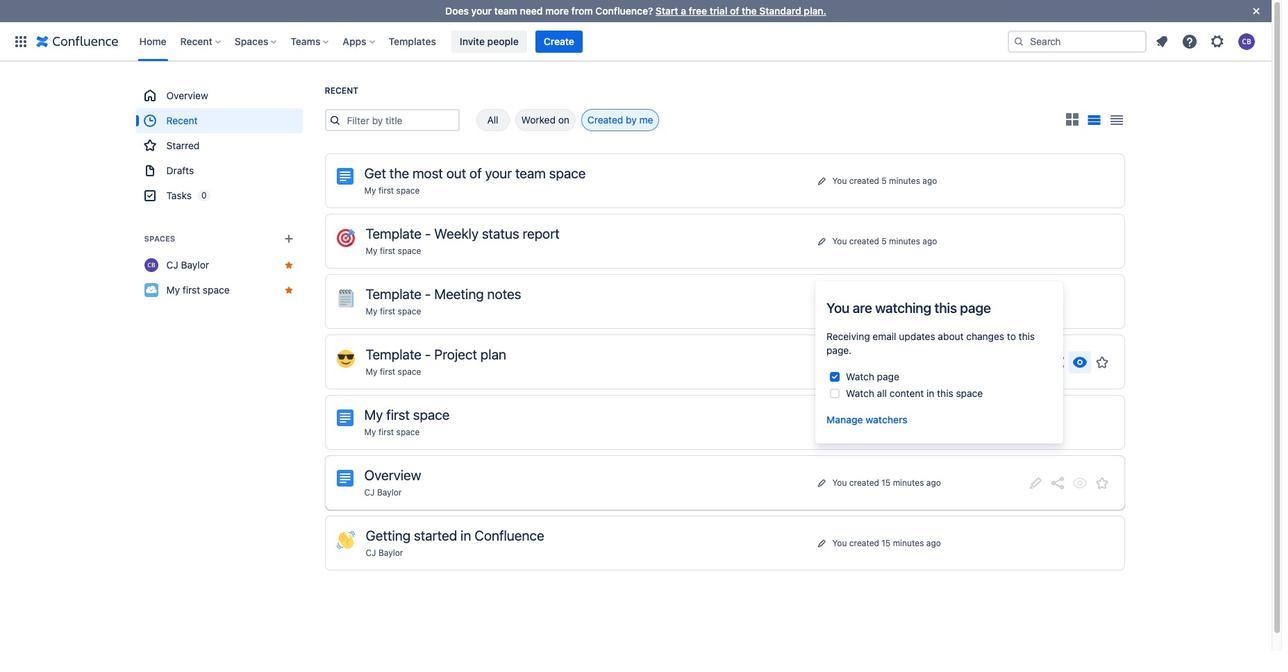 Task type: describe. For each thing, give the bounding box(es) containing it.
teams
[[291, 35, 321, 47]]

content
[[890, 388, 925, 400]]

overview link
[[136, 83, 303, 108]]

0
[[201, 190, 207, 201]]

receiving email updates about changes to this page.
[[827, 331, 1036, 357]]

cj baylor
[[166, 259, 209, 271]]

page image
[[337, 410, 353, 427]]

worked on button
[[515, 109, 576, 131]]

started
[[414, 528, 457, 544]]

minutes for status
[[890, 236, 921, 246]]

this for watch page watch all content in this space
[[938, 388, 954, 400]]

ago for status
[[923, 236, 938, 246]]

tab list containing all
[[460, 109, 660, 131]]

my inside "link"
[[166, 284, 180, 296]]

spaces inside popup button
[[235, 35, 269, 47]]

global element
[[8, 22, 1008, 61]]

space inside template - project plan my first space
[[398, 367, 421, 377]]

getting
[[366, 528, 411, 544]]

changes
[[967, 331, 1005, 343]]

project
[[435, 347, 477, 363]]

trial
[[710, 5, 728, 17]]

templates
[[389, 35, 436, 47]]

created for notes
[[850, 296, 880, 307]]

templates link
[[385, 30, 441, 52]]

created by me
[[588, 114, 654, 126]]

you created 15 minutes ago for notes
[[833, 296, 942, 307]]

2 watch from the top
[[846, 388, 875, 400]]

overview cj baylor
[[365, 468, 422, 498]]

team inside get the most out of your team space my first space
[[516, 165, 546, 181]]

manage watchers button
[[827, 414, 908, 427]]

help icon image
[[1182, 33, 1199, 50]]

you for out
[[833, 175, 848, 186]]

- for weekly
[[425, 226, 431, 242]]

:wave: image
[[337, 532, 355, 550]]

my first space link down cj baylor
[[136, 278, 303, 303]]

in inside getting started in confluence cj baylor
[[461, 528, 471, 544]]

15 for notes
[[882, 296, 891, 307]]

my inside get the most out of your team space my first space
[[365, 186, 376, 196]]

my first space
[[166, 284, 230, 296]]

unwatch image
[[1072, 354, 1089, 371]]

space inside template - weekly status report my first space
[[398, 246, 421, 256]]

your inside get the most out of your team space my first space
[[485, 165, 512, 181]]

ago for my
[[927, 417, 942, 428]]

more
[[546, 5, 569, 17]]

worked on
[[522, 114, 570, 126]]

- for project
[[425, 347, 431, 363]]

a
[[681, 5, 687, 17]]

- for meeting
[[425, 286, 431, 302]]

of inside get the most out of your team space my first space
[[470, 165, 482, 181]]

:dart: image
[[337, 229, 355, 247]]

space up overview cj baylor
[[397, 427, 420, 438]]

0 vertical spatial your
[[472, 5, 492, 17]]

4 you created 15 minutes ago from the top
[[833, 478, 942, 488]]

settings icon image
[[1210, 33, 1227, 50]]

your profile and preferences image
[[1239, 33, 1256, 50]]

space down most
[[397, 186, 420, 196]]

start a free trial of the standard plan. link
[[656, 5, 827, 17]]

starred
[[166, 140, 200, 152]]

me
[[640, 114, 654, 126]]

notes
[[488, 286, 522, 302]]

space inside the template - meeting notes my first space
[[398, 306, 421, 317]]

1 watch from the top
[[846, 371, 875, 383]]

0 horizontal spatial spaces
[[144, 234, 175, 243]]

invite people button
[[452, 30, 527, 52]]

cards image
[[1064, 111, 1081, 128]]

my first space link for my first space
[[365, 427, 420, 438]]

you created 5 minutes ago for template - weekly status report
[[833, 236, 938, 246]]

2 vertical spatial recent
[[166, 115, 198, 126]]

email
[[873, 331, 897, 343]]

created for out
[[850, 175, 880, 186]]

starred link
[[136, 133, 303, 158]]

space down cj baylor
[[203, 284, 230, 296]]

status
[[482, 226, 520, 242]]

Filter by title field
[[343, 111, 458, 130]]

you are watching this page
[[827, 300, 992, 316]]

unstar this space image for my first space
[[283, 285, 294, 296]]

my first space link for template - meeting notes
[[366, 306, 421, 317]]

all button
[[476, 109, 510, 131]]

watching
[[876, 300, 932, 316]]

0 vertical spatial page
[[961, 300, 992, 316]]

create a space image
[[280, 231, 297, 247]]

first inside the template - meeting notes my first space
[[380, 306, 396, 317]]

page image for overview
[[337, 471, 353, 487]]

recent button
[[176, 30, 226, 52]]

compact list image
[[1109, 112, 1126, 129]]

banner containing home
[[0, 22, 1273, 61]]

confluence
[[475, 528, 545, 544]]

space down on
[[550, 165, 586, 181]]

0 vertical spatial cj baylor link
[[136, 253, 303, 278]]

does your team need more from confluence? start a free trial of the standard plan.
[[446, 5, 827, 17]]

need
[[520, 5, 543, 17]]

you for status
[[833, 236, 848, 246]]

space down template - project plan my first space
[[413, 407, 450, 423]]

edit image
[[1028, 475, 1044, 492]]

minutes for notes
[[894, 296, 925, 307]]

invite people
[[460, 35, 519, 47]]

template - weekly status report my first space
[[366, 226, 560, 256]]

start
[[656, 5, 679, 17]]

created
[[588, 114, 624, 126]]

cj baylor link for overview
[[365, 488, 402, 498]]

created for my
[[850, 417, 880, 428]]

5 for template - weekly status report
[[882, 236, 887, 246]]

my inside template - weekly status report my first space
[[366, 246, 378, 256]]

:wave: image
[[337, 532, 355, 550]]

people
[[488, 35, 519, 47]]

weekly
[[435, 226, 479, 242]]

teams button
[[287, 30, 335, 52]]

list image
[[1088, 116, 1102, 125]]



Task type: vqa. For each thing, say whether or not it's contained in the screenshot.
the top workflow
no



Task type: locate. For each thing, give the bounding box(es) containing it.
15 for confluence
[[882, 538, 891, 549]]

this up about
[[935, 300, 958, 316]]

0 vertical spatial overview
[[166, 90, 208, 101]]

0 vertical spatial you created 5 minutes ago
[[833, 175, 938, 186]]

cj baylor link down "getting"
[[366, 548, 403, 559]]

unstar this space image
[[283, 260, 294, 271], [283, 285, 294, 296]]

home
[[139, 35, 167, 47]]

first inside template - project plan my first space
[[380, 367, 396, 377]]

minutes for plan
[[894, 357, 925, 367]]

cj up my first space
[[166, 259, 178, 271]]

template right :dart: image
[[366, 226, 422, 242]]

my first space my first space
[[365, 407, 450, 438]]

template for template - project plan
[[366, 347, 422, 363]]

apps
[[343, 35, 367, 47]]

0 horizontal spatial the
[[390, 165, 409, 181]]

minutes for out
[[890, 175, 921, 186]]

plan
[[481, 347, 507, 363]]

baylor inside getting started in confluence cj baylor
[[379, 548, 403, 559]]

1 vertical spatial page image
[[337, 471, 353, 487]]

your right out
[[485, 165, 512, 181]]

- left project
[[425, 347, 431, 363]]

0 vertical spatial cj
[[166, 259, 178, 271]]

my first space link up my first space my first space at left
[[366, 367, 421, 377]]

0 vertical spatial spaces
[[235, 35, 269, 47]]

overview up recent link
[[166, 90, 208, 101]]

of right trial
[[730, 5, 740, 17]]

space up template - project plan my first space
[[398, 306, 421, 317]]

1 share image from the top
[[1050, 294, 1066, 310]]

template for template - meeting notes
[[366, 286, 422, 302]]

space up my first space my first space at left
[[398, 367, 421, 377]]

recent
[[180, 35, 213, 47], [325, 85, 359, 96], [166, 115, 198, 126]]

this inside the watch page watch all content in this space
[[938, 388, 954, 400]]

1 vertical spatial your
[[485, 165, 512, 181]]

out
[[447, 165, 467, 181]]

created for confluence
[[850, 538, 880, 549]]

2 5 from the top
[[882, 236, 887, 246]]

baylor up my first space
[[181, 259, 209, 271]]

1 vertical spatial in
[[461, 528, 471, 544]]

5 for get the most out of your team space
[[882, 175, 887, 186]]

cj baylor link for getting
[[366, 548, 403, 559]]

0 vertical spatial in
[[927, 388, 935, 400]]

manage watchers
[[827, 414, 908, 426]]

0 horizontal spatial overview
[[166, 90, 208, 101]]

first inside template - weekly status report my first space
[[380, 246, 396, 256]]

ago
[[923, 175, 938, 186], [923, 236, 938, 246], [927, 296, 942, 307], [927, 357, 942, 367], [927, 417, 942, 428], [927, 478, 942, 488], [927, 538, 942, 549]]

1 created from the top
[[850, 175, 880, 186]]

you created 15 minutes ago for my
[[833, 417, 942, 428]]

1 vertical spatial recent
[[325, 85, 359, 96]]

close image
[[1249, 3, 1266, 19]]

my first space link for template - project plan
[[366, 367, 421, 377]]

in right the 'content'
[[927, 388, 935, 400]]

ago for notes
[[927, 296, 942, 307]]

1 you created 15 minutes ago from the top
[[833, 296, 942, 307]]

my first space link for get the most out of your team space
[[365, 186, 420, 196]]

this
[[935, 300, 958, 316], [1019, 331, 1036, 343], [938, 388, 954, 400]]

in inside the watch page watch all content in this space
[[927, 388, 935, 400]]

1 vertical spatial you created 5 minutes ago
[[833, 236, 938, 246]]

2 you created 5 minutes ago from the top
[[833, 236, 938, 246]]

0 vertical spatial of
[[730, 5, 740, 17]]

5 you created 15 minutes ago from the top
[[833, 538, 942, 549]]

this right to
[[1019, 331, 1036, 343]]

watch page watch all content in this space
[[846, 371, 984, 400]]

your right does
[[472, 5, 492, 17]]

created by me button
[[582, 109, 660, 131]]

create
[[544, 35, 575, 47]]

2 vertical spatial -
[[425, 347, 431, 363]]

2 vertical spatial baylor
[[379, 548, 403, 559]]

star image right unwatch image
[[1094, 354, 1111, 371]]

are
[[853, 300, 873, 316]]

drafts link
[[136, 158, 303, 183]]

0 vertical spatial baylor
[[181, 259, 209, 271]]

share image right edit image
[[1050, 475, 1066, 492]]

2 15 from the top
[[882, 357, 891, 367]]

cj baylor link
[[136, 253, 303, 278], [365, 488, 402, 498], [366, 548, 403, 559]]

the right the get
[[390, 165, 409, 181]]

created for plan
[[850, 357, 880, 367]]

2 created from the top
[[850, 236, 880, 246]]

first inside get the most out of your team space my first space
[[379, 186, 394, 196]]

share image
[[1050, 354, 1066, 371]]

0 vertical spatial page image
[[337, 168, 353, 185]]

recent inside popup button
[[180, 35, 213, 47]]

0 vertical spatial share image
[[1050, 294, 1066, 310]]

you created 5 minutes ago for get the most out of your team space
[[833, 175, 938, 186]]

2 vertical spatial cj baylor link
[[366, 548, 403, 559]]

page image
[[337, 168, 353, 185], [337, 471, 353, 487]]

1 5 from the top
[[882, 175, 887, 186]]

share image up share icon
[[1050, 294, 1066, 310]]

free
[[689, 5, 708, 17]]

space up the template - meeting notes my first space
[[398, 246, 421, 256]]

spaces
[[235, 35, 269, 47], [144, 234, 175, 243]]

overview
[[166, 90, 208, 101], [365, 468, 422, 484]]

0 vertical spatial unstar this space image
[[283, 260, 294, 271]]

appswitcher icon image
[[13, 33, 29, 50]]

1 vertical spatial star image
[[1094, 475, 1111, 492]]

space inside the watch page watch all content in this space
[[957, 388, 984, 400]]

0 vertical spatial -
[[425, 226, 431, 242]]

ago for confluence
[[927, 538, 942, 549]]

template - meeting notes my first space
[[366, 286, 522, 317]]

2 page image from the top
[[337, 471, 353, 487]]

Search field
[[1008, 30, 1147, 52]]

plan.
[[804, 5, 827, 17]]

1 horizontal spatial of
[[730, 5, 740, 17]]

-
[[425, 226, 431, 242], [425, 286, 431, 302], [425, 347, 431, 363]]

your
[[472, 5, 492, 17], [485, 165, 512, 181]]

page image left the get
[[337, 168, 353, 185]]

cj baylor link up my first space
[[136, 253, 303, 278]]

0 horizontal spatial of
[[470, 165, 482, 181]]

:dart: image
[[337, 229, 355, 247]]

team down worked
[[516, 165, 546, 181]]

1 vertical spatial template
[[366, 286, 422, 302]]

my first space link up template - project plan my first space
[[366, 306, 421, 317]]

you for my
[[833, 417, 848, 428]]

3 share image from the top
[[1050, 475, 1066, 492]]

template left project
[[366, 347, 422, 363]]

2 vertical spatial this
[[938, 388, 954, 400]]

share image for my first space
[[1050, 415, 1066, 431]]

standard
[[760, 5, 802, 17]]

1 vertical spatial 5
[[882, 236, 887, 246]]

my first space link
[[365, 186, 420, 196], [366, 246, 421, 256], [136, 278, 303, 303], [366, 306, 421, 317], [366, 367, 421, 377], [365, 427, 420, 438]]

my
[[365, 186, 376, 196], [366, 246, 378, 256], [166, 284, 180, 296], [366, 306, 378, 317], [366, 367, 378, 377], [365, 407, 383, 423], [365, 427, 376, 438]]

0 vertical spatial this
[[935, 300, 958, 316]]

1 vertical spatial cj baylor link
[[365, 488, 402, 498]]

1 horizontal spatial page
[[961, 300, 992, 316]]

watch left all at the right of page
[[846, 388, 875, 400]]

1 vertical spatial watch
[[846, 388, 875, 400]]

worked
[[522, 114, 556, 126]]

baylor down "getting"
[[379, 548, 403, 559]]

in right 'started'
[[461, 528, 471, 544]]

2 vertical spatial share image
[[1050, 475, 1066, 492]]

minutes
[[890, 175, 921, 186], [890, 236, 921, 246], [894, 296, 925, 307], [894, 357, 925, 367], [894, 417, 925, 428], [894, 478, 925, 488], [894, 538, 925, 549]]

first inside "link"
[[183, 284, 200, 296]]

you for confluence
[[833, 538, 848, 549]]

share image down share icon
[[1050, 415, 1066, 431]]

0 vertical spatial the
[[742, 5, 757, 17]]

template inside template - project plan my first space
[[366, 347, 422, 363]]

2 vertical spatial cj
[[366, 548, 376, 559]]

3 - from the top
[[425, 347, 431, 363]]

first
[[379, 186, 394, 196], [380, 246, 396, 256], [183, 284, 200, 296], [380, 306, 396, 317], [380, 367, 396, 377], [387, 407, 410, 423], [379, 427, 394, 438]]

1 horizontal spatial overview
[[365, 468, 422, 484]]

to
[[1008, 331, 1017, 343]]

spaces right recent popup button
[[235, 35, 269, 47]]

this right the 'content'
[[938, 388, 954, 400]]

search image
[[1014, 36, 1025, 47]]

tab list
[[460, 109, 660, 131]]

recent up the starred
[[166, 115, 198, 126]]

does
[[446, 5, 469, 17]]

you created 5 minutes ago
[[833, 175, 938, 186], [833, 236, 938, 246]]

0 vertical spatial recent
[[180, 35, 213, 47]]

about
[[939, 331, 964, 343]]

created for status
[[850, 236, 880, 246]]

1 vertical spatial page
[[878, 371, 900, 383]]

share image for template - meeting notes
[[1050, 294, 1066, 310]]

recent right home
[[180, 35, 213, 47]]

page image for get
[[337, 168, 353, 185]]

4 created from the top
[[850, 357, 880, 367]]

1 vertical spatial overview
[[365, 468, 422, 484]]

unstar this space image for cj baylor
[[283, 260, 294, 271]]

confluence image
[[36, 33, 118, 50], [36, 33, 118, 50]]

1 horizontal spatial spaces
[[235, 35, 269, 47]]

0 vertical spatial watch
[[846, 371, 875, 383]]

baylor
[[181, 259, 209, 271], [377, 488, 402, 498], [379, 548, 403, 559]]

watchers
[[866, 414, 908, 426]]

of right out
[[470, 165, 482, 181]]

you created 15 minutes ago
[[833, 296, 942, 307], [833, 357, 942, 367], [833, 417, 942, 428], [833, 478, 942, 488], [833, 538, 942, 549]]

ago for plan
[[927, 357, 942, 367]]

page
[[961, 300, 992, 316], [878, 371, 900, 383]]

banner
[[0, 22, 1273, 61]]

1 vertical spatial the
[[390, 165, 409, 181]]

space
[[550, 165, 586, 181], [397, 186, 420, 196], [398, 246, 421, 256], [203, 284, 230, 296], [398, 306, 421, 317], [398, 367, 421, 377], [957, 388, 984, 400], [413, 407, 450, 423], [397, 427, 420, 438]]

page up all at the right of page
[[878, 371, 900, 383]]

2 unstar this space image from the top
[[283, 285, 294, 296]]

5 15 from the top
[[882, 538, 891, 549]]

2 star image from the top
[[1094, 475, 1111, 492]]

template inside the template - meeting notes my first space
[[366, 286, 422, 302]]

my first space link down the get
[[365, 186, 420, 196]]

4 15 from the top
[[882, 478, 891, 488]]

watch
[[846, 371, 875, 383], [846, 388, 875, 400]]

template for template - weekly status report
[[366, 226, 422, 242]]

on
[[559, 114, 570, 126]]

:notepad_spiral: image
[[337, 290, 355, 308], [337, 290, 355, 308]]

template - project plan my first space
[[366, 347, 507, 377]]

1 vertical spatial team
[[516, 165, 546, 181]]

page up changes
[[961, 300, 992, 316]]

baylor inside overview cj baylor
[[377, 488, 402, 498]]

template left meeting on the left of the page
[[366, 286, 422, 302]]

ago for out
[[923, 175, 938, 186]]

receiving
[[827, 331, 871, 343]]

1 vertical spatial of
[[470, 165, 482, 181]]

get
[[365, 165, 386, 181]]

baylor up "getting"
[[377, 488, 402, 498]]

3 you created 15 minutes ago from the top
[[833, 417, 942, 428]]

overview down my first space my first space at left
[[365, 468, 422, 484]]

drafts
[[166, 165, 194, 177]]

1 horizontal spatial the
[[742, 5, 757, 17]]

cj up "getting"
[[365, 488, 375, 498]]

my first space link right :dart: image
[[366, 246, 421, 256]]

0 horizontal spatial page
[[878, 371, 900, 383]]

spaces up cj baylor
[[144, 234, 175, 243]]

- inside the template - meeting notes my first space
[[425, 286, 431, 302]]

1 vertical spatial cj
[[365, 488, 375, 498]]

page inside the watch page watch all content in this space
[[878, 371, 900, 383]]

- inside template - project plan my first space
[[425, 347, 431, 363]]

my inside the template - meeting notes my first space
[[366, 306, 378, 317]]

by
[[626, 114, 637, 126]]

apps button
[[339, 30, 381, 52]]

all
[[487, 114, 499, 126]]

notification icon image
[[1154, 33, 1171, 50]]

watchicon image
[[1072, 475, 1089, 492]]

overview for overview
[[166, 90, 208, 101]]

get the most out of your team space my first space
[[365, 165, 586, 196]]

most
[[413, 165, 443, 181]]

0 vertical spatial team
[[495, 5, 518, 17]]

overview for overview cj baylor
[[365, 468, 422, 484]]

1 horizontal spatial in
[[927, 388, 935, 400]]

1 unstar this space image from the top
[[283, 260, 294, 271]]

the right trial
[[742, 5, 757, 17]]

group containing overview
[[136, 83, 303, 208]]

this inside the receiving email updates about changes to this page.
[[1019, 331, 1036, 343]]

- inside template - weekly status report my first space
[[425, 226, 431, 242]]

invite
[[460, 35, 485, 47]]

home link
[[135, 30, 171, 52]]

of
[[730, 5, 740, 17], [470, 165, 482, 181]]

0 vertical spatial 5
[[882, 175, 887, 186]]

:sunglasses: image
[[337, 350, 355, 368], [337, 350, 355, 368]]

1 vertical spatial -
[[425, 286, 431, 302]]

space down changes
[[957, 388, 984, 400]]

1 vertical spatial baylor
[[377, 488, 402, 498]]

cj inside overview cj baylor
[[365, 488, 375, 498]]

updates
[[900, 331, 936, 343]]

the inside get the most out of your team space my first space
[[390, 165, 409, 181]]

recent link
[[136, 108, 303, 133]]

5 created from the top
[[850, 417, 880, 428]]

my inside template - project plan my first space
[[366, 367, 378, 377]]

2 - from the top
[[425, 286, 431, 302]]

from
[[572, 5, 593, 17]]

team left need at the top left of the page
[[495, 5, 518, 17]]

you created 15 minutes ago for confluence
[[833, 538, 942, 549]]

2 template from the top
[[366, 286, 422, 302]]

you for plan
[[833, 357, 848, 367]]

1 vertical spatial share image
[[1050, 415, 1066, 431]]

page.
[[827, 345, 852, 357]]

1 vertical spatial this
[[1019, 331, 1036, 343]]

7 created from the top
[[850, 538, 880, 549]]

6 created from the top
[[850, 478, 880, 488]]

3 15 from the top
[[882, 417, 891, 428]]

3 created from the top
[[850, 296, 880, 307]]

3 template from the top
[[366, 347, 422, 363]]

1 star image from the top
[[1094, 354, 1111, 371]]

group
[[136, 83, 303, 208]]

1 vertical spatial spaces
[[144, 234, 175, 243]]

unstar this space image inside my first space "link"
[[283, 285, 294, 296]]

my first space link up overview cj baylor
[[365, 427, 420, 438]]

spaces button
[[231, 30, 282, 52]]

cj down "getting"
[[366, 548, 376, 559]]

you created 15 minutes ago for plan
[[833, 357, 942, 367]]

15 for my
[[882, 417, 891, 428]]

1 vertical spatial unstar this space image
[[283, 285, 294, 296]]

cj baylor link up "getting"
[[365, 488, 402, 498]]

in
[[927, 388, 935, 400], [461, 528, 471, 544]]

0 vertical spatial template
[[366, 226, 422, 242]]

star image
[[1094, 354, 1111, 371], [1094, 475, 1111, 492]]

2 you created 15 minutes ago from the top
[[833, 357, 942, 367]]

all
[[878, 388, 888, 400]]

this for receiving email updates about changes to this page.
[[1019, 331, 1036, 343]]

watch down page.
[[846, 371, 875, 383]]

0 vertical spatial star image
[[1094, 354, 1111, 371]]

confluence?
[[596, 5, 653, 17]]

2 vertical spatial template
[[366, 347, 422, 363]]

star image right watchicon
[[1094, 475, 1111, 492]]

template inside template - weekly status report my first space
[[366, 226, 422, 242]]

meeting
[[435, 286, 484, 302]]

tasks
[[166, 190, 192, 202]]

create link
[[536, 30, 583, 52]]

15 for plan
[[882, 357, 891, 367]]

getting started in confluence cj baylor
[[366, 528, 545, 559]]

my first space link for template - weekly status report
[[366, 246, 421, 256]]

1 - from the top
[[425, 226, 431, 242]]

unstar this space image inside cj baylor link
[[283, 260, 294, 271]]

overview inside group
[[166, 90, 208, 101]]

share image
[[1050, 294, 1066, 310], [1050, 415, 1066, 431], [1050, 475, 1066, 492]]

report
[[523, 226, 560, 242]]

0 horizontal spatial in
[[461, 528, 471, 544]]

1 you created 5 minutes ago from the top
[[833, 175, 938, 186]]

minutes for confluence
[[894, 538, 925, 549]]

- left weekly
[[425, 226, 431, 242]]

recent down apps
[[325, 85, 359, 96]]

minutes for my
[[894, 417, 925, 428]]

cj inside getting started in confluence cj baylor
[[366, 548, 376, 559]]

1 page image from the top
[[337, 168, 353, 185]]

you for notes
[[833, 296, 848, 307]]

created
[[850, 175, 880, 186], [850, 236, 880, 246], [850, 296, 880, 307], [850, 357, 880, 367], [850, 417, 880, 428], [850, 478, 880, 488], [850, 538, 880, 549]]

manage
[[827, 414, 864, 426]]

1 template from the top
[[366, 226, 422, 242]]

page image left overview cj baylor
[[337, 471, 353, 487]]

- left meeting on the left of the page
[[425, 286, 431, 302]]

1 15 from the top
[[882, 296, 891, 307]]

the
[[742, 5, 757, 17], [390, 165, 409, 181]]

cj
[[166, 259, 178, 271], [365, 488, 375, 498], [366, 548, 376, 559]]

2 share image from the top
[[1050, 415, 1066, 431]]



